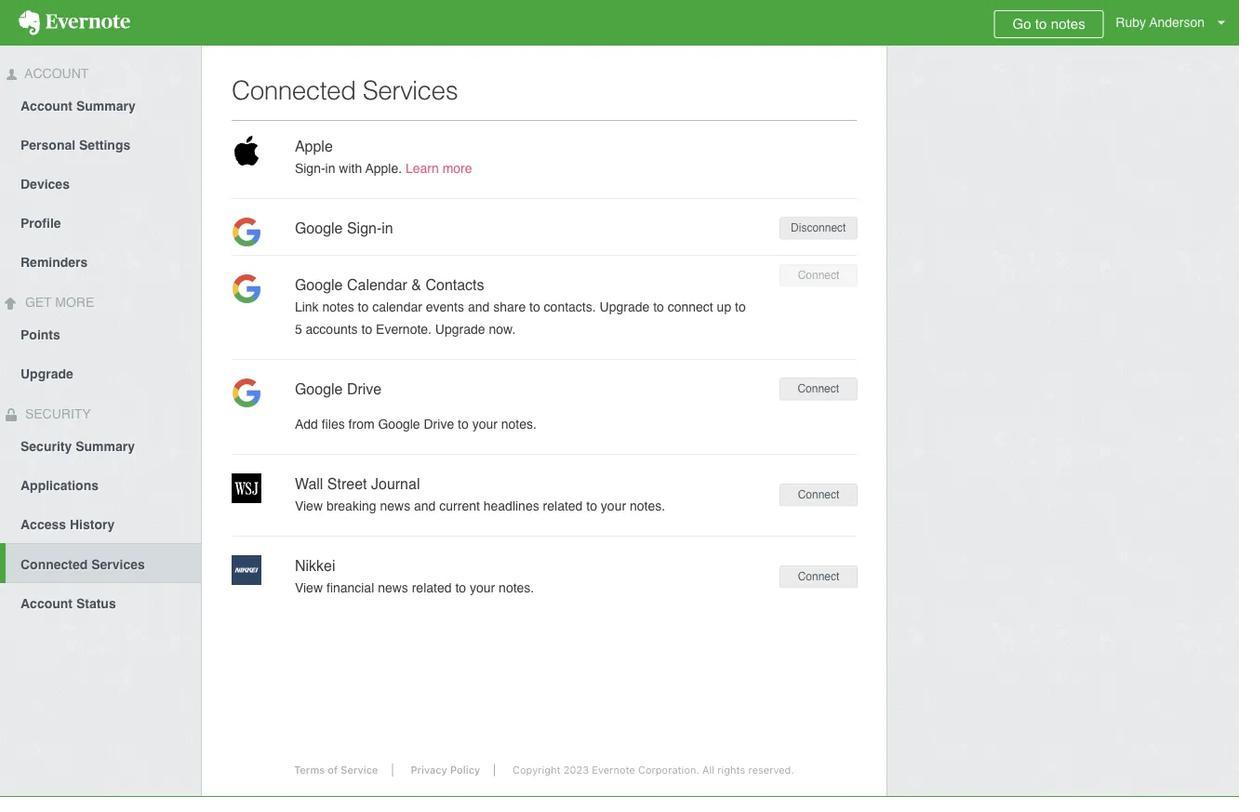 Task type: vqa. For each thing, say whether or not it's contained in the screenshot.
the leftmost CONNECTED
yes



Task type: describe. For each thing, give the bounding box(es) containing it.
1 vertical spatial drive
[[424, 417, 454, 432]]

and inside google calendar & contacts link notes to calendar events and share to contacts. upgrade to connect up to 5 accounts to evernote. upgrade now.
[[468, 300, 490, 315]]

account status
[[20, 597, 116, 611]]

ruby
[[1116, 15, 1147, 30]]

your for add
[[472, 417, 498, 432]]

reserved.
[[749, 765, 795, 777]]

apple.
[[366, 161, 402, 176]]

connect
[[668, 300, 714, 315]]

apple sign-in with apple. learn more
[[295, 138, 472, 176]]

upgrade link
[[0, 354, 201, 393]]

corporation.
[[638, 765, 700, 777]]

of
[[328, 765, 338, 777]]

evernote.
[[376, 322, 432, 337]]

headlines
[[484, 499, 539, 514]]

terms of service link
[[280, 765, 393, 777]]

0 vertical spatial connected services
[[232, 75, 458, 105]]

go to notes link
[[995, 10, 1104, 38]]

contacts.
[[544, 300, 596, 315]]

status
[[76, 597, 116, 611]]

privacy policy link
[[397, 765, 495, 777]]

applications link
[[0, 465, 201, 504]]

personal settings
[[20, 138, 131, 153]]

ruby anderson
[[1116, 15, 1205, 30]]

summary for security
[[76, 439, 135, 454]]

privacy
[[411, 765, 447, 777]]

google right from
[[378, 417, 420, 432]]

security summary
[[20, 439, 135, 454]]

copyright 2023 evernote corporation. all rights reserved.
[[513, 765, 795, 777]]

wall
[[295, 476, 323, 493]]

calendar
[[347, 276, 407, 294]]

your for nikkei
[[470, 581, 495, 596]]

now.
[[489, 322, 516, 337]]

anderson
[[1150, 15, 1205, 30]]

to inside wall street journal view breaking news and current headlines related to your notes.
[[587, 499, 597, 514]]

in for google sign-in
[[382, 220, 393, 237]]

google for google sign-in
[[295, 220, 343, 237]]

to right up
[[735, 300, 746, 315]]

personal
[[20, 138, 76, 153]]

sign- for google
[[347, 220, 382, 237]]

account for account summary
[[20, 99, 73, 114]]

summary for account
[[76, 99, 136, 114]]

security summary link
[[0, 426, 201, 465]]

news inside nikkei view financial news related to your notes.
[[378, 581, 408, 596]]

policy
[[450, 765, 480, 777]]

terms
[[294, 765, 325, 777]]

to inside nikkei view financial news related to your notes.
[[455, 581, 466, 596]]

related inside nikkei view financial news related to your notes.
[[412, 581, 452, 596]]

connected services link
[[6, 543, 201, 584]]

to left connect
[[653, 300, 664, 315]]

applications
[[20, 478, 99, 493]]

notes inside google calendar & contacts link notes to calendar events and share to contacts. upgrade to connect up to 5 accounts to evernote. upgrade now.
[[322, 300, 354, 315]]

0 horizontal spatial connected services
[[20, 557, 145, 572]]

sign- for apple
[[295, 161, 325, 176]]

account status link
[[0, 584, 201, 623]]

share
[[493, 300, 526, 315]]

to down calendar
[[358, 300, 369, 315]]

with
[[339, 161, 362, 176]]

privacy policy
[[411, 765, 480, 777]]

1 vertical spatial services
[[91, 557, 145, 572]]

points link
[[0, 315, 201, 354]]

ruby anderson link
[[1112, 0, 1240, 46]]

points
[[20, 328, 60, 342]]

link
[[295, 300, 319, 315]]

journal
[[371, 476, 420, 493]]

go to notes
[[1013, 16, 1086, 32]]

to right accounts on the top left
[[362, 322, 372, 337]]

go
[[1013, 16, 1032, 32]]

devices link
[[0, 164, 201, 203]]

google drive
[[295, 381, 382, 398]]

and inside wall street journal view breaking news and current headlines related to your notes.
[[414, 499, 436, 514]]

2 horizontal spatial upgrade
[[600, 300, 650, 315]]

evernote
[[592, 765, 635, 777]]

google sign-in
[[295, 220, 393, 237]]

learn
[[406, 161, 439, 176]]

contacts
[[426, 276, 484, 294]]

financial
[[327, 581, 374, 596]]

current
[[440, 499, 480, 514]]

history
[[70, 517, 115, 532]]



Task type: locate. For each thing, give the bounding box(es) containing it.
summary
[[76, 99, 136, 114], [76, 439, 135, 454]]

notes
[[1051, 16, 1086, 32], [322, 300, 354, 315]]

view inside nikkei view financial news related to your notes.
[[295, 581, 323, 596]]

summary up applications link
[[76, 439, 135, 454]]

0 vertical spatial security
[[21, 407, 91, 422]]

0 vertical spatial summary
[[76, 99, 136, 114]]

account up personal
[[20, 99, 73, 114]]

calendar
[[372, 300, 422, 315]]

0 horizontal spatial connected
[[20, 557, 88, 572]]

view inside wall street journal view breaking news and current headlines related to your notes.
[[295, 499, 323, 514]]

nikkei
[[295, 557, 335, 575]]

1 vertical spatial in
[[382, 220, 393, 237]]

account
[[21, 66, 89, 81], [20, 99, 73, 114], [20, 597, 73, 611]]

google
[[295, 220, 343, 237], [295, 276, 343, 294], [295, 381, 343, 398], [378, 417, 420, 432]]

related right financial on the bottom left of the page
[[412, 581, 452, 596]]

upgrade
[[600, 300, 650, 315], [435, 322, 485, 337], [20, 367, 73, 382]]

get
[[25, 295, 52, 310]]

notes. for nikkei
[[499, 581, 534, 596]]

in left with
[[325, 161, 335, 176]]

0 horizontal spatial related
[[412, 581, 452, 596]]

services up apple sign-in with apple. learn more
[[363, 75, 458, 105]]

learn more link
[[406, 161, 472, 176]]

0 vertical spatial connected
[[232, 75, 356, 105]]

news right financial on the bottom left of the page
[[378, 581, 408, 596]]

account for account status
[[20, 597, 73, 611]]

breaking
[[327, 499, 377, 514]]

1 horizontal spatial services
[[363, 75, 458, 105]]

1 vertical spatial connected
[[20, 557, 88, 572]]

1 vertical spatial security
[[20, 439, 72, 454]]

reminders
[[20, 255, 88, 270]]

1 vertical spatial summary
[[76, 439, 135, 454]]

to
[[1036, 16, 1047, 32], [358, 300, 369, 315], [530, 300, 540, 315], [653, 300, 664, 315], [735, 300, 746, 315], [362, 322, 372, 337], [458, 417, 469, 432], [587, 499, 597, 514], [455, 581, 466, 596]]

google up the add on the left bottom
[[295, 381, 343, 398]]

wall street journal view breaking news and current headlines related to your notes.
[[295, 476, 666, 514]]

security
[[21, 407, 91, 422], [20, 439, 72, 454]]

0 vertical spatial services
[[363, 75, 458, 105]]

None submit
[[780, 217, 858, 239], [780, 264, 858, 287], [780, 378, 858, 400], [780, 484, 858, 506], [780, 565, 858, 588], [780, 217, 858, 239], [780, 264, 858, 287], [780, 378, 858, 400], [780, 484, 858, 506], [780, 565, 858, 588]]

1 horizontal spatial related
[[543, 499, 583, 514]]

connected services down history on the left bottom of the page
[[20, 557, 145, 572]]

evernote image
[[0, 10, 149, 35]]

1 summary from the top
[[76, 99, 136, 114]]

1 horizontal spatial connected
[[232, 75, 356, 105]]

google for google drive
[[295, 381, 343, 398]]

settings
[[79, 138, 131, 153]]

nikkei view financial news related to your notes.
[[295, 557, 534, 596]]

upgrade down "points"
[[20, 367, 73, 382]]

related
[[543, 499, 583, 514], [412, 581, 452, 596]]

profile
[[20, 216, 61, 231]]

2 view from the top
[[295, 581, 323, 596]]

0 vertical spatial in
[[325, 161, 335, 176]]

connected down "access"
[[20, 557, 88, 572]]

notes right go
[[1051, 16, 1086, 32]]

notes. for add
[[501, 417, 537, 432]]

more
[[55, 295, 94, 310]]

0 horizontal spatial upgrade
[[20, 367, 73, 382]]

and
[[468, 300, 490, 315], [414, 499, 436, 514]]

notes. inside nikkei view financial news related to your notes.
[[499, 581, 534, 596]]

security up security summary
[[21, 407, 91, 422]]

security up applications
[[20, 439, 72, 454]]

drive
[[347, 381, 382, 398], [424, 417, 454, 432]]

0 vertical spatial news
[[380, 499, 411, 514]]

security inside the security summary link
[[20, 439, 72, 454]]

view down wall
[[295, 499, 323, 514]]

connected services up apple
[[232, 75, 458, 105]]

google down with
[[295, 220, 343, 237]]

events
[[426, 300, 464, 315]]

summary up personal settings link
[[76, 99, 136, 114]]

profile link
[[0, 203, 201, 242]]

accounts
[[306, 322, 358, 337]]

0 horizontal spatial drive
[[347, 381, 382, 398]]

all
[[703, 765, 715, 777]]

service
[[341, 765, 378, 777]]

add
[[295, 417, 318, 432]]

0 vertical spatial notes
[[1051, 16, 1086, 32]]

up
[[717, 300, 732, 315]]

more
[[443, 161, 472, 176]]

street
[[327, 476, 367, 493]]

0 vertical spatial drive
[[347, 381, 382, 398]]

news down journal
[[380, 499, 411, 514]]

1 vertical spatial related
[[412, 581, 452, 596]]

in for apple sign-in with apple. learn more
[[325, 161, 335, 176]]

0 horizontal spatial sign-
[[295, 161, 325, 176]]

in
[[325, 161, 335, 176], [382, 220, 393, 237]]

google up link
[[295, 276, 343, 294]]

1 horizontal spatial upgrade
[[435, 322, 485, 337]]

2023
[[564, 765, 589, 777]]

notes up accounts on the top left
[[322, 300, 354, 315]]

5
[[295, 322, 302, 337]]

news
[[380, 499, 411, 514], [378, 581, 408, 596]]

0 horizontal spatial in
[[325, 161, 335, 176]]

security for security
[[21, 407, 91, 422]]

0 horizontal spatial services
[[91, 557, 145, 572]]

rights
[[718, 765, 746, 777]]

1 vertical spatial sign-
[[347, 220, 382, 237]]

to down current
[[455, 581, 466, 596]]

drive up from
[[347, 381, 382, 398]]

access
[[20, 517, 66, 532]]

upgrade right contacts. in the left of the page
[[600, 300, 650, 315]]

notes.
[[501, 417, 537, 432], [630, 499, 666, 514], [499, 581, 534, 596]]

1 vertical spatial your
[[601, 499, 626, 514]]

your inside nikkei view financial news related to your notes.
[[470, 581, 495, 596]]

account summary
[[20, 99, 136, 114]]

sign- inside apple sign-in with apple. learn more
[[295, 161, 325, 176]]

1 vertical spatial news
[[378, 581, 408, 596]]

2 vertical spatial notes.
[[499, 581, 534, 596]]

1 horizontal spatial drive
[[424, 417, 454, 432]]

view down nikkei
[[295, 581, 323, 596]]

1 vertical spatial connected services
[[20, 557, 145, 572]]

evernote link
[[0, 0, 149, 46]]

get more
[[21, 295, 94, 310]]

related inside wall street journal view breaking news and current headlines related to your notes.
[[543, 499, 583, 514]]

2 vertical spatial account
[[20, 597, 73, 611]]

and left current
[[414, 499, 436, 514]]

1 vertical spatial and
[[414, 499, 436, 514]]

apple
[[295, 138, 333, 155]]

and left share at the left top of page
[[468, 300, 490, 315]]

drive right from
[[424, 417, 454, 432]]

1 horizontal spatial connected services
[[232, 75, 458, 105]]

services
[[363, 75, 458, 105], [91, 557, 145, 572]]

1 horizontal spatial and
[[468, 300, 490, 315]]

add files from google drive to your notes.
[[295, 417, 537, 432]]

reminders link
[[0, 242, 201, 281]]

connected services
[[232, 75, 458, 105], [20, 557, 145, 572]]

0 vertical spatial related
[[543, 499, 583, 514]]

&
[[412, 276, 422, 294]]

account up account summary on the top
[[21, 66, 89, 81]]

0 vertical spatial your
[[472, 417, 498, 432]]

notes. inside wall street journal view breaking news and current headlines related to your notes.
[[630, 499, 666, 514]]

in inside apple sign-in with apple. learn more
[[325, 161, 335, 176]]

security for security summary
[[20, 439, 72, 454]]

1 horizontal spatial in
[[382, 220, 393, 237]]

0 vertical spatial view
[[295, 499, 323, 514]]

related right headlines
[[543, 499, 583, 514]]

0 vertical spatial account
[[21, 66, 89, 81]]

1 vertical spatial notes
[[322, 300, 354, 315]]

connected up apple
[[232, 75, 356, 105]]

in up calendar
[[382, 220, 393, 237]]

view
[[295, 499, 323, 514], [295, 581, 323, 596]]

files
[[322, 417, 345, 432]]

to right headlines
[[587, 499, 597, 514]]

account left status
[[20, 597, 73, 611]]

0 vertical spatial sign-
[[295, 161, 325, 176]]

account summary link
[[0, 86, 201, 125]]

sign- down apple
[[295, 161, 325, 176]]

1 view from the top
[[295, 499, 323, 514]]

terms of service
[[294, 765, 378, 777]]

1 vertical spatial account
[[20, 99, 73, 114]]

google for google calendar & contacts link notes to calendar events and share to contacts. upgrade to connect up to 5 accounts to evernote. upgrade now.
[[295, 276, 343, 294]]

2 vertical spatial upgrade
[[20, 367, 73, 382]]

connected
[[232, 75, 356, 105], [20, 557, 88, 572]]

your
[[472, 417, 498, 432], [601, 499, 626, 514], [470, 581, 495, 596]]

devices
[[20, 177, 70, 192]]

sign- up calendar
[[347, 220, 382, 237]]

services up account status link
[[91, 557, 145, 572]]

0 vertical spatial notes.
[[501, 417, 537, 432]]

google calendar & contacts link notes to calendar events and share to contacts. upgrade to connect up to 5 accounts to evernote. upgrade now.
[[295, 276, 746, 337]]

account for account
[[21, 66, 89, 81]]

personal settings link
[[0, 125, 201, 164]]

access history
[[20, 517, 115, 532]]

to up wall street journal view breaking news and current headlines related to your notes.
[[458, 417, 469, 432]]

your inside wall street journal view breaking news and current headlines related to your notes.
[[601, 499, 626, 514]]

0 horizontal spatial notes
[[322, 300, 354, 315]]

1 horizontal spatial notes
[[1051, 16, 1086, 32]]

1 vertical spatial notes.
[[630, 499, 666, 514]]

upgrade down events at the top left of the page
[[435, 322, 485, 337]]

1 vertical spatial upgrade
[[435, 322, 485, 337]]

0 vertical spatial and
[[468, 300, 490, 315]]

1 horizontal spatial sign-
[[347, 220, 382, 237]]

to right share at the left top of page
[[530, 300, 540, 315]]

to right go
[[1036, 16, 1047, 32]]

2 summary from the top
[[76, 439, 135, 454]]

news inside wall street journal view breaking news and current headlines related to your notes.
[[380, 499, 411, 514]]

copyright
[[513, 765, 561, 777]]

0 vertical spatial upgrade
[[600, 300, 650, 315]]

1 vertical spatial view
[[295, 581, 323, 596]]

0 horizontal spatial and
[[414, 499, 436, 514]]

google inside google calendar & contacts link notes to calendar events and share to contacts. upgrade to connect up to 5 accounts to evernote. upgrade now.
[[295, 276, 343, 294]]

2 vertical spatial your
[[470, 581, 495, 596]]

access history link
[[0, 504, 201, 543]]

from
[[349, 417, 375, 432]]



